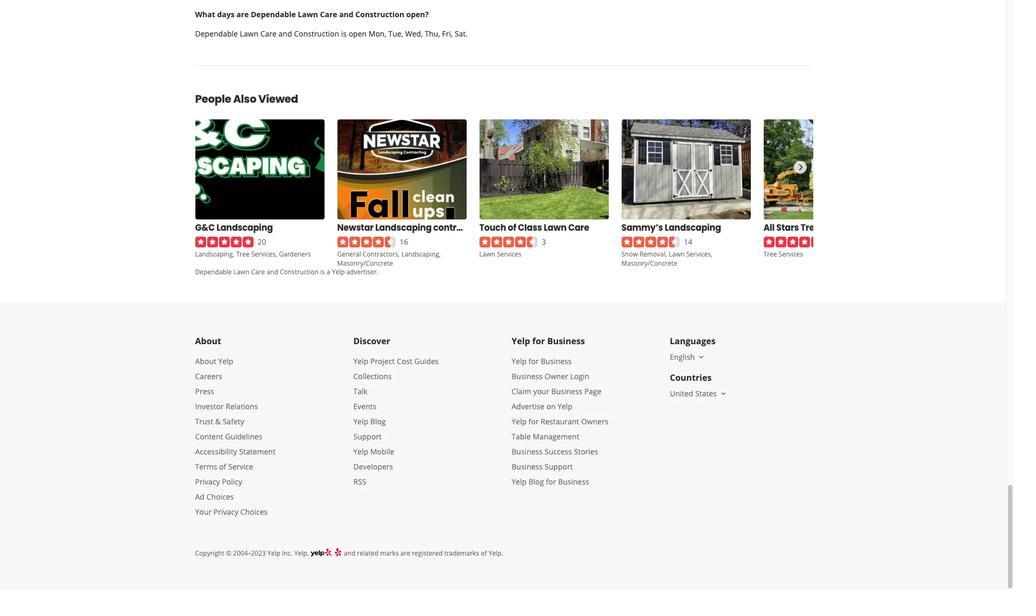 Task type: describe. For each thing, give the bounding box(es) containing it.
yelp.
[[489, 550, 503, 559]]

yelp up collections
[[354, 357, 369, 367]]

snow removal , lawn services , masonry/concrete
[[622, 250, 713, 268]]

all
[[764, 222, 775, 234]]

related
[[357, 550, 379, 559]]

general
[[337, 250, 361, 259]]

business up claim
[[512, 372, 543, 382]]

g&c
[[195, 222, 215, 234]]

and right yelp burst image
[[344, 550, 356, 559]]

what
[[195, 9, 215, 20]]

categories element for g&c
[[195, 250, 311, 259]]

developers link
[[354, 462, 393, 473]]

wed,
[[405, 29, 423, 39]]

about yelp careers press investor relations trust & safety content guidelines accessibility statement terms of service privacy policy ad choices your privacy choices
[[195, 357, 276, 518]]

0 vertical spatial dependable
[[251, 9, 296, 20]]

support inside yelp for business business owner login claim your business page advertise on yelp yelp for restaurant owners table management business success stories business support yelp blog for business
[[545, 462, 573, 473]]

yelp blog link
[[354, 417, 386, 427]]

united states button
[[670, 389, 728, 399]]

newstar landscaping contracting
[[337, 222, 485, 234]]

project
[[371, 357, 395, 367]]

masonry/concrete inside general contractors , landscaping , masonry/concrete
[[337, 259, 393, 268]]

blog inside yelp project cost guides collections talk events yelp blog support yelp mobile developers rss
[[371, 417, 386, 427]]

business down table at right bottom
[[512, 447, 543, 457]]

touch
[[480, 222, 507, 234]]

investor
[[195, 402, 224, 412]]

advertise
[[512, 402, 545, 412]]

yelp logo image
[[311, 548, 331, 559]]

owner
[[545, 372, 569, 382]]

masonry/concrete inside snow removal , lawn services , masonry/concrete
[[622, 259, 678, 268]]

4.5 star rating image for sammy's
[[622, 237, 680, 248]]

care up dependable lawn care and construction is open mon, tue, wed, thu, fri, sat.
[[320, 9, 337, 20]]

20
[[258, 237, 266, 247]]

of inside touch of class lawn care link
[[508, 222, 517, 234]]

support inside yelp project cost guides collections talk events yelp blog support yelp mobile developers rss
[[354, 432, 382, 442]]

yelp for restaurant owners link
[[512, 417, 609, 427]]

contracting
[[434, 222, 485, 234]]

success
[[545, 447, 572, 457]]

g&c landscaping
[[195, 222, 273, 234]]

privacy policy link
[[195, 477, 242, 488]]

english
[[670, 352, 695, 363]]

yelp project cost guides link
[[354, 357, 439, 367]]

trust & safety link
[[195, 417, 244, 427]]

events link
[[354, 402, 377, 412]]

registered
[[412, 550, 443, 559]]

press link
[[195, 387, 214, 397]]

days
[[217, 9, 235, 20]]

page
[[585, 387, 602, 397]]

united
[[670, 389, 694, 399]]

people also viewed
[[195, 92, 298, 107]]

newstar
[[337, 222, 374, 234]]

claim your business page link
[[512, 387, 602, 397]]

for up business owner login link on the bottom of page
[[529, 357, 539, 367]]

yelp left the inc.
[[268, 550, 281, 559]]

events
[[354, 402, 377, 412]]

services inside snow removal , lawn services , masonry/concrete
[[687, 250, 711, 259]]

copyright © 2004–2023 yelp inc. yelp,
[[195, 550, 309, 559]]

yelp right a
[[332, 268, 345, 277]]

0 vertical spatial privacy
[[195, 477, 220, 488]]

care down what days are dependable lawn care and construction open?
[[261, 29, 277, 39]]

yelp blog for business link
[[512, 477, 590, 488]]

gardeners
[[279, 250, 311, 259]]

ad choices link
[[195, 492, 234, 503]]

©
[[226, 550, 232, 559]]

4.5 star rating image for touch
[[480, 237, 538, 248]]

1 horizontal spatial choices
[[241, 508, 268, 518]]

about for about yelp careers press investor relations trust & safety content guidelines accessibility statement terms of service privacy policy ad choices your privacy choices
[[195, 357, 217, 367]]

relations
[[226, 402, 258, 412]]

3
[[542, 237, 546, 247]]

for down advertise
[[529, 417, 539, 427]]

business success stories link
[[512, 447, 599, 457]]

business owner login link
[[512, 372, 590, 382]]

tree for services
[[236, 250, 250, 259]]

support link
[[354, 432, 382, 442]]

lawn inside snow removal , lawn services , masonry/concrete
[[669, 250, 685, 259]]

and up open
[[339, 9, 354, 20]]

0 vertical spatial choices
[[207, 492, 234, 503]]

2 5 star rating image from the left
[[764, 237, 822, 248]]

discover
[[354, 336, 391, 348]]

table
[[512, 432, 531, 442]]

states
[[696, 389, 717, 399]]

1 vertical spatial privacy
[[214, 508, 239, 518]]

thu,
[[425, 29, 440, 39]]

yelp for business business owner login claim your business page advertise on yelp yelp for restaurant owners table management business success stories business support yelp blog for business
[[512, 357, 609, 488]]

and down what days are dependable lawn care and construction open?
[[279, 29, 292, 39]]

contractors
[[363, 250, 398, 259]]

talk
[[354, 387, 368, 397]]

collections
[[354, 372, 392, 382]]

for down 'business support' link at the right of the page
[[546, 477, 557, 488]]

and related marks are registered trademarks of yelp.
[[342, 550, 503, 559]]

landscaping inside general contractors , landscaping , masonry/concrete
[[402, 250, 439, 259]]

terms
[[195, 462, 217, 473]]

advertise on yelp link
[[512, 402, 573, 412]]

dependable for dependable lawn care and construction is open mon, tue, wed, thu, fri, sat.
[[195, 29, 238, 39]]

stories
[[574, 447, 599, 457]]

about yelp link
[[195, 357, 233, 367]]

accessibility
[[195, 447, 237, 457]]

landscaping down g&c
[[195, 250, 233, 259]]

your privacy choices link
[[195, 508, 268, 518]]

construction for open
[[294, 29, 339, 39]]

sat.
[[455, 29, 468, 39]]

open
[[349, 29, 367, 39]]

dependable lawn care and construction is a yelp advertiser.
[[195, 268, 379, 277]]

press
[[195, 387, 214, 397]]

1 services from the left
[[251, 250, 276, 259]]

a
[[327, 268, 331, 277]]

landscaping for g&c
[[217, 222, 273, 234]]

removal
[[640, 250, 666, 259]]

stars
[[777, 222, 800, 234]]

2 services from the left
[[497, 250, 522, 259]]

trust
[[195, 417, 213, 427]]

yelp right on
[[558, 402, 573, 412]]

english button
[[670, 352, 706, 363]]

about for about
[[195, 336, 221, 348]]

rss
[[354, 477, 367, 488]]

solutions
[[822, 222, 862, 234]]

business down stories
[[559, 477, 590, 488]]

landscaping , tree services , gardeners
[[195, 250, 311, 259]]

yelp project cost guides collections talk events yelp blog support yelp mobile developers rss
[[354, 357, 439, 488]]

care inside touch of class lawn care link
[[569, 222, 590, 234]]



Task type: locate. For each thing, give the bounding box(es) containing it.
categories element down 14 at the top of the page
[[622, 250, 713, 268]]

of left class
[[508, 222, 517, 234]]

careers link
[[195, 372, 222, 382]]

is for a
[[321, 268, 325, 277]]

tree down all on the top right of page
[[764, 250, 778, 259]]

tree right stars
[[801, 222, 820, 234]]

about
[[195, 336, 221, 348], [195, 357, 217, 367]]

newstar landscaping contracting link
[[337, 222, 485, 235]]

1 vertical spatial about
[[195, 357, 217, 367]]

terms of service link
[[195, 462, 253, 473]]

2 categories element from the left
[[337, 250, 441, 268]]

1 horizontal spatial are
[[401, 550, 411, 559]]

dependable for dependable lawn care and construction is a yelp advertiser.
[[195, 268, 232, 277]]

support down success
[[545, 462, 573, 473]]

content guidelines link
[[195, 432, 263, 442]]

lawn
[[298, 9, 318, 20], [240, 29, 259, 39], [544, 222, 567, 234], [480, 250, 496, 259], [669, 250, 685, 259], [234, 268, 250, 277]]

4.5 star rating image down newstar
[[337, 237, 396, 248]]

categories element for sammy's
[[622, 250, 713, 268]]

care down landscaping , tree services , gardeners
[[251, 268, 265, 277]]

0 horizontal spatial 5 star rating image
[[195, 237, 253, 248]]

support down yelp blog link
[[354, 432, 382, 442]]

landscaping up the 16
[[376, 222, 432, 234]]

1 5 star rating image from the left
[[195, 237, 253, 248]]

and
[[339, 9, 354, 20], [279, 29, 292, 39], [267, 268, 278, 277], [344, 550, 356, 559]]

marks
[[380, 550, 399, 559]]

0 horizontal spatial tree
[[236, 250, 250, 259]]

support
[[354, 432, 382, 442], [545, 462, 573, 473]]

mobile
[[371, 447, 395, 457]]

construction for a
[[280, 268, 319, 277]]

14
[[684, 237, 693, 247]]

about inside the about yelp careers press investor relations trust & safety content guidelines accessibility statement terms of service privacy policy ad choices your privacy choices
[[195, 357, 217, 367]]

categories element containing landscaping
[[195, 250, 311, 259]]

yelp down events link
[[354, 417, 369, 427]]

yelp
[[332, 268, 345, 277], [512, 336, 531, 348], [218, 357, 233, 367], [354, 357, 369, 367], [512, 357, 527, 367], [558, 402, 573, 412], [354, 417, 369, 427], [512, 417, 527, 427], [354, 447, 369, 457], [512, 477, 527, 488], [268, 550, 281, 559]]

inc.
[[282, 550, 293, 559]]

1 horizontal spatial categories element
[[337, 250, 441, 268]]

are right days
[[237, 9, 249, 20]]

choices down the policy
[[241, 508, 268, 518]]

yelp mobile link
[[354, 447, 395, 457]]

dependable lawn care and construction is open mon, tue, wed, thu, fri, sat.
[[195, 29, 468, 39]]

1 horizontal spatial 5 star rating image
[[764, 237, 822, 248]]

is for open
[[341, 29, 347, 39]]

1 about from the top
[[195, 336, 221, 348]]

copyright
[[195, 550, 225, 559]]

0 horizontal spatial is
[[321, 268, 325, 277]]

your
[[195, 508, 212, 518]]

1 vertical spatial blog
[[529, 477, 544, 488]]

0 horizontal spatial support
[[354, 432, 382, 442]]

business up the yelp blog for business link
[[512, 462, 543, 473]]

statement
[[239, 447, 276, 457]]

touch of class lawn care link
[[480, 222, 590, 235]]

collections link
[[354, 372, 392, 382]]

claim
[[512, 387, 532, 397]]

16 chevron down v2 image
[[719, 390, 728, 399]]

general contractors , landscaping , masonry/concrete
[[337, 250, 441, 268]]

next image
[[795, 161, 807, 174]]

united states
[[670, 389, 717, 399]]

landscaping up 14 at the top of the page
[[665, 222, 722, 234]]

categories element containing snow removal
[[622, 250, 713, 268]]

about up about yelp "link" on the left bottom of the page
[[195, 336, 221, 348]]

landscaping for newstar
[[376, 222, 432, 234]]

yelp up the yelp for business link
[[512, 336, 531, 348]]

service
[[228, 462, 253, 473]]

&
[[215, 417, 221, 427]]

16
[[400, 237, 409, 247]]

policy
[[222, 477, 242, 488]]

sammy's
[[622, 222, 663, 234]]

privacy down terms
[[195, 477, 220, 488]]

2 horizontal spatial 4.5 star rating image
[[622, 237, 680, 248]]

are
[[237, 9, 249, 20], [401, 550, 411, 559]]

class
[[518, 222, 542, 234]]

and down landscaping , tree services , gardeners
[[267, 268, 278, 277]]

blog up "support" link
[[371, 417, 386, 427]]

yelp up claim
[[512, 357, 527, 367]]

4.5 star rating image up lawn services
[[480, 237, 538, 248]]

0 vertical spatial blog
[[371, 417, 386, 427]]

2 about from the top
[[195, 357, 217, 367]]

landscaping down the 16
[[402, 250, 439, 259]]

owners
[[582, 417, 609, 427]]

services down 14 at the top of the page
[[687, 250, 711, 259]]

4.5 star rating image up removal
[[622, 237, 680, 248]]

3 4.5 star rating image from the left
[[622, 237, 680, 248]]

business support link
[[512, 462, 573, 473]]

0 vertical spatial about
[[195, 336, 221, 348]]

1 horizontal spatial of
[[481, 550, 487, 559]]

touch of class lawn care
[[480, 222, 590, 234]]

rss link
[[354, 477, 367, 488]]

1 vertical spatial construction
[[294, 29, 339, 39]]

1 vertical spatial support
[[545, 462, 573, 473]]

1 horizontal spatial blog
[[529, 477, 544, 488]]

tue,
[[389, 29, 404, 39]]

privacy
[[195, 477, 220, 488], [214, 508, 239, 518]]

business up the yelp for business link
[[548, 336, 585, 348]]

management
[[533, 432, 580, 442]]

1 vertical spatial choices
[[241, 508, 268, 518]]

business down owner
[[552, 387, 583, 397]]

yelp inside the about yelp careers press investor relations trust & safety content guidelines accessibility statement terms of service privacy policy ad choices your privacy choices
[[218, 357, 233, 367]]

ad
[[195, 492, 205, 503]]

of left yelp.
[[481, 550, 487, 559]]

masonry/concrete down newstar
[[337, 259, 393, 268]]

accessibility statement link
[[195, 447, 276, 457]]

dependable right days
[[251, 9, 296, 20]]

4 services from the left
[[779, 250, 804, 259]]

0 horizontal spatial 4.5 star rating image
[[337, 237, 396, 248]]

services
[[251, 250, 276, 259], [497, 250, 522, 259], [687, 250, 711, 259], [779, 250, 804, 259]]

categories element containing general contractors
[[337, 250, 441, 268]]

yelp down "support" link
[[354, 447, 369, 457]]

people
[[195, 92, 231, 107]]

dependable down days
[[195, 29, 238, 39]]

dependable down landscaping , tree services , gardeners
[[195, 268, 232, 277]]

privacy down 'ad choices' link
[[214, 508, 239, 518]]

5 star rating image
[[195, 237, 253, 248], [764, 237, 822, 248]]

tree down g&c landscaping link
[[236, 250, 250, 259]]

0 horizontal spatial blog
[[371, 417, 386, 427]]

choices
[[207, 492, 234, 503], [241, 508, 268, 518]]

2 masonry/concrete from the left
[[622, 259, 678, 268]]

2 horizontal spatial categories element
[[622, 250, 713, 268]]

3 services from the left
[[687, 250, 711, 259]]

1 vertical spatial dependable
[[195, 29, 238, 39]]

of inside the about yelp careers press investor relations trust & safety content guidelines accessibility statement terms of service privacy policy ad choices your privacy choices
[[219, 462, 226, 473]]

lawn services
[[480, 250, 522, 259]]

investor relations link
[[195, 402, 258, 412]]

services down touch
[[497, 250, 522, 259]]

2 vertical spatial construction
[[280, 268, 319, 277]]

masonry/concrete down sammy's
[[622, 259, 678, 268]]

yelp,
[[295, 550, 309, 559]]

0 vertical spatial are
[[237, 9, 249, 20]]

care right class
[[569, 222, 590, 234]]

1 horizontal spatial 4.5 star rating image
[[480, 237, 538, 248]]

are right marks
[[401, 550, 411, 559]]

tree for solutions
[[801, 222, 820, 234]]

1 vertical spatial of
[[219, 462, 226, 473]]

sammy's landscaping
[[622, 222, 722, 234]]

2004–2023
[[233, 550, 266, 559]]

categories element down 20 at left
[[195, 250, 311, 259]]

content
[[195, 432, 223, 442]]

1 horizontal spatial tree
[[764, 250, 778, 259]]

blog down 'business support' link at the right of the page
[[529, 477, 544, 488]]

0 horizontal spatial categories element
[[195, 250, 311, 259]]

construction up mon,
[[356, 9, 405, 20]]

0 vertical spatial support
[[354, 432, 382, 442]]

for up the yelp for business link
[[533, 336, 545, 348]]

choices down privacy policy link
[[207, 492, 234, 503]]

open?
[[407, 9, 429, 20]]

snow
[[622, 250, 638, 259]]

careers
[[195, 372, 222, 382]]

1 categories element from the left
[[195, 250, 311, 259]]

of up privacy policy link
[[219, 462, 226, 473]]

landscaping for sammy's
[[665, 222, 722, 234]]

0 horizontal spatial masonry/concrete
[[337, 259, 393, 268]]

cost
[[397, 357, 413, 367]]

5 star rating image down g&c landscaping link
[[195, 237, 253, 248]]

business up owner
[[541, 357, 572, 367]]

1 vertical spatial is
[[321, 268, 325, 277]]

0 vertical spatial of
[[508, 222, 517, 234]]

construction down what days are dependable lawn care and construction open?
[[294, 29, 339, 39]]

masonry/concrete
[[337, 259, 393, 268], [622, 259, 678, 268]]

previous image
[[200, 161, 212, 174]]

1 horizontal spatial support
[[545, 462, 573, 473]]

1 vertical spatial are
[[401, 550, 411, 559]]

tree inside categories "element"
[[236, 250, 250, 259]]

0 horizontal spatial choices
[[207, 492, 234, 503]]

3 categories element from the left
[[622, 250, 713, 268]]

g&c landscaping link
[[195, 222, 273, 235]]

on
[[547, 402, 556, 412]]

countries
[[670, 372, 712, 384]]

16 chevron down v2 image
[[698, 353, 706, 362]]

,
[[233, 250, 235, 259], [276, 250, 277, 259], [398, 250, 400, 259], [439, 250, 441, 259], [666, 250, 668, 259], [711, 250, 713, 259], [331, 550, 334, 559]]

1 horizontal spatial masonry/concrete
[[622, 259, 678, 268]]

about up 'careers'
[[195, 357, 217, 367]]

categories element
[[195, 250, 311, 259], [337, 250, 441, 268], [622, 250, 713, 268]]

trademarks
[[445, 550, 479, 559]]

categories element down the 16
[[337, 250, 441, 268]]

is left open
[[341, 29, 347, 39]]

languages
[[670, 336, 716, 348]]

2 vertical spatial of
[[481, 550, 487, 559]]

mon,
[[369, 29, 387, 39]]

2 4.5 star rating image from the left
[[480, 237, 538, 248]]

0 vertical spatial is
[[341, 29, 347, 39]]

what days are dependable lawn care and construction open?
[[195, 9, 429, 20]]

4.5 star rating image
[[337, 237, 396, 248], [480, 237, 538, 248], [622, 237, 680, 248]]

services down stars
[[779, 250, 804, 259]]

yelp for business
[[512, 336, 585, 348]]

services down 20 at left
[[251, 250, 276, 259]]

landscaping up 20 at left
[[217, 222, 273, 234]]

yelp burst image
[[334, 548, 342, 558]]

2 vertical spatial dependable
[[195, 268, 232, 277]]

0 vertical spatial construction
[[356, 9, 405, 20]]

1 4.5 star rating image from the left
[[337, 237, 396, 248]]

table management link
[[512, 432, 580, 442]]

yelp up 'careers'
[[218, 357, 233, 367]]

1 masonry/concrete from the left
[[337, 259, 393, 268]]

tree services
[[764, 250, 804, 259]]

0 horizontal spatial are
[[237, 9, 249, 20]]

construction down gardeners
[[280, 268, 319, 277]]

blog inside yelp for business business owner login claim your business page advertise on yelp yelp for restaurant owners table management business success stories business support yelp blog for business
[[529, 477, 544, 488]]

0 horizontal spatial of
[[219, 462, 226, 473]]

yelp down 'business support' link at the right of the page
[[512, 477, 527, 488]]

developers
[[354, 462, 393, 473]]

5 star rating image down stars
[[764, 237, 822, 248]]

1 horizontal spatial is
[[341, 29, 347, 39]]

categories element for newstar
[[337, 250, 441, 268]]

is left a
[[321, 268, 325, 277]]

sammy's landscaping link
[[622, 222, 722, 235]]

2 horizontal spatial of
[[508, 222, 517, 234]]

2 horizontal spatial tree
[[801, 222, 820, 234]]

4.5 star rating image for newstar
[[337, 237, 396, 248]]

yelp up table at right bottom
[[512, 417, 527, 427]]



Task type: vqa. For each thing, say whether or not it's contained in the screenshot.


